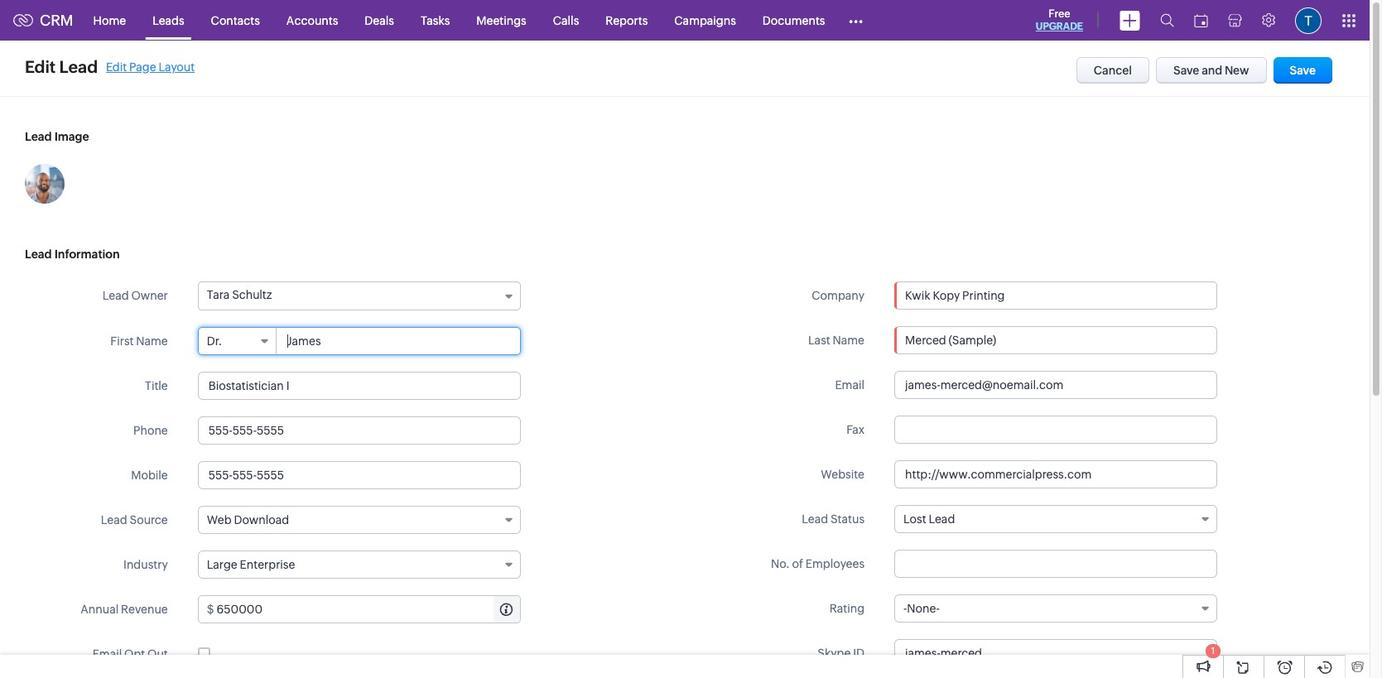 Task type: locate. For each thing, give the bounding box(es) containing it.
large
[[207, 558, 237, 571]]

email for email opt out
[[92, 648, 122, 661]]

None text field
[[895, 282, 1216, 309], [277, 328, 520, 354], [894, 371, 1217, 399], [198, 372, 521, 400], [894, 416, 1217, 444], [894, 460, 1217, 489], [198, 461, 521, 489], [895, 282, 1216, 309], [277, 328, 520, 354], [894, 371, 1217, 399], [198, 372, 521, 400], [894, 416, 1217, 444], [894, 460, 1217, 489], [198, 461, 521, 489]]

lead inside lost lead field
[[929, 513, 955, 526]]

1 horizontal spatial edit
[[106, 60, 127, 73]]

lead left 'status'
[[802, 513, 828, 526]]

None text field
[[894, 326, 1217, 354], [198, 417, 521, 445], [894, 550, 1217, 578], [217, 596, 520, 623], [894, 639, 1217, 667], [894, 326, 1217, 354], [198, 417, 521, 445], [894, 550, 1217, 578], [217, 596, 520, 623], [894, 639, 1217, 667]]

documents
[[763, 14, 825, 27]]

0 horizontal spatial name
[[136, 335, 168, 348]]

1 horizontal spatial save
[[1290, 64, 1316, 77]]

1 horizontal spatial email
[[835, 378, 865, 392]]

1 vertical spatial email
[[92, 648, 122, 661]]

contacts
[[211, 14, 260, 27]]

lead left image
[[25, 130, 52, 143]]

home
[[93, 14, 126, 27]]

name right the first
[[136, 335, 168, 348]]

image image
[[25, 164, 65, 204]]

lead down crm
[[59, 57, 98, 76]]

Dr. field
[[199, 328, 276, 354]]

accounts link
[[273, 0, 351, 40]]

documents link
[[749, 0, 838, 40]]

status
[[830, 513, 865, 526]]

accounts
[[286, 14, 338, 27]]

last
[[808, 334, 830, 347]]

1 save from the left
[[1173, 64, 1199, 77]]

information
[[54, 248, 120, 261]]

save for save
[[1290, 64, 1316, 77]]

save for save and new
[[1173, 64, 1199, 77]]

edit left page
[[106, 60, 127, 73]]

edit down "crm" link
[[25, 57, 56, 76]]

email up fax
[[835, 378, 865, 392]]

Web Download field
[[198, 506, 521, 534]]

owner
[[131, 289, 168, 302]]

reports link
[[592, 0, 661, 40]]

create menu element
[[1110, 0, 1150, 40]]

page
[[129, 60, 156, 73]]

edit
[[25, 57, 56, 76], [106, 60, 127, 73]]

-
[[903, 602, 907, 615]]

lead left the source
[[101, 513, 127, 527]]

home link
[[80, 0, 139, 40]]

of
[[792, 557, 803, 571]]

save
[[1173, 64, 1199, 77], [1290, 64, 1316, 77]]

first
[[110, 335, 134, 348]]

lead image
[[25, 130, 89, 143]]

contacts link
[[198, 0, 273, 40]]

0 horizontal spatial save
[[1173, 64, 1199, 77]]

name for first name
[[136, 335, 168, 348]]

dr.
[[207, 335, 222, 348]]

first name
[[110, 335, 168, 348]]

lead information
[[25, 248, 120, 261]]

calls link
[[540, 0, 592, 40]]

Large Enterprise field
[[198, 551, 521, 579]]

0 horizontal spatial email
[[92, 648, 122, 661]]

save button
[[1273, 57, 1332, 84]]

email left opt
[[92, 648, 122, 661]]

save and new
[[1173, 64, 1249, 77]]

lead
[[59, 57, 98, 76], [25, 130, 52, 143], [25, 248, 52, 261], [103, 289, 129, 302], [802, 513, 828, 526], [929, 513, 955, 526], [101, 513, 127, 527]]

source
[[130, 513, 168, 527]]

email
[[835, 378, 865, 392], [92, 648, 122, 661]]

edit lead edit page layout
[[25, 57, 195, 76]]

free
[[1049, 7, 1070, 20]]

lead for lead image
[[25, 130, 52, 143]]

2 save from the left
[[1290, 64, 1316, 77]]

calls
[[553, 14, 579, 27]]

lead right lost
[[929, 513, 955, 526]]

industry
[[123, 558, 168, 571]]

skype id
[[818, 647, 865, 660]]

name for last name
[[833, 334, 865, 347]]

tasks link
[[407, 0, 463, 40]]

lead left owner
[[103, 289, 129, 302]]

name
[[833, 334, 865, 347], [136, 335, 168, 348]]

calendar image
[[1194, 14, 1208, 27]]

1 horizontal spatial name
[[833, 334, 865, 347]]

name right last
[[833, 334, 865, 347]]

skype
[[818, 647, 851, 660]]

download
[[234, 513, 289, 527]]

and
[[1202, 64, 1223, 77]]

0 vertical spatial email
[[835, 378, 865, 392]]

-none-
[[903, 602, 940, 615]]

save left and
[[1173, 64, 1199, 77]]

save down profile element
[[1290, 64, 1316, 77]]

profile element
[[1285, 0, 1332, 40]]

lead owner
[[103, 289, 168, 302]]

0 horizontal spatial edit
[[25, 57, 56, 76]]

annual
[[81, 603, 119, 616]]

tara schultz
[[207, 288, 272, 301]]

schultz
[[232, 288, 272, 301]]

edit inside edit lead edit page layout
[[106, 60, 127, 73]]

lead left information
[[25, 248, 52, 261]]

1
[[1211, 646, 1215, 656]]

web download
[[207, 513, 289, 527]]

None field
[[895, 282, 1216, 309]]

lead status
[[802, 513, 865, 526]]



Task type: vqa. For each thing, say whether or not it's contained in the screenshot.
size image
no



Task type: describe. For each thing, give the bounding box(es) containing it.
annual revenue
[[81, 603, 168, 616]]

create menu image
[[1120, 10, 1140, 30]]

fax
[[846, 423, 865, 436]]

mobile
[[131, 469, 168, 482]]

lead for lead status
[[802, 513, 828, 526]]

website
[[821, 468, 865, 481]]

meetings link
[[463, 0, 540, 40]]

profile image
[[1295, 7, 1322, 34]]

opt
[[124, 648, 145, 661]]

save and new button
[[1156, 57, 1267, 84]]

rating
[[829, 602, 865, 615]]

web
[[207, 513, 232, 527]]

Lost Lead field
[[894, 505, 1217, 533]]

no. of employees
[[771, 557, 865, 571]]

lost lead
[[903, 513, 955, 526]]

crm link
[[13, 12, 73, 29]]

tasks
[[421, 14, 450, 27]]

reports
[[606, 14, 648, 27]]

enterprise
[[240, 558, 295, 571]]

lost
[[903, 513, 926, 526]]

none-
[[907, 602, 940, 615]]

lead for lead owner
[[103, 289, 129, 302]]

cancel button
[[1076, 57, 1149, 84]]

cancel
[[1094, 64, 1132, 77]]

lead for lead information
[[25, 248, 52, 261]]

free upgrade
[[1036, 7, 1083, 32]]

layout
[[159, 60, 195, 73]]

large enterprise
[[207, 558, 295, 571]]

meetings
[[476, 14, 526, 27]]

crm
[[40, 12, 73, 29]]

lead source
[[101, 513, 168, 527]]

revenue
[[121, 603, 168, 616]]

Other Modules field
[[838, 7, 874, 34]]

search image
[[1160, 13, 1174, 27]]

deals
[[365, 14, 394, 27]]

campaigns
[[674, 14, 736, 27]]

upgrade
[[1036, 21, 1083, 32]]

email opt out
[[92, 648, 168, 661]]

phone
[[133, 424, 168, 437]]

leads link
[[139, 0, 198, 40]]

out
[[147, 648, 168, 661]]

search element
[[1150, 0, 1184, 41]]

lead for lead source
[[101, 513, 127, 527]]

leads
[[152, 14, 184, 27]]

email for email
[[835, 378, 865, 392]]

image
[[54, 130, 89, 143]]

id
[[853, 647, 865, 660]]

-None- field
[[894, 595, 1217, 623]]

campaigns link
[[661, 0, 749, 40]]

employees
[[806, 557, 865, 571]]

tara
[[207, 288, 230, 301]]

deals link
[[351, 0, 407, 40]]

last name
[[808, 334, 865, 347]]

new
[[1225, 64, 1249, 77]]

title
[[145, 379, 168, 393]]

edit page layout link
[[106, 60, 195, 73]]

no.
[[771, 557, 790, 571]]

$
[[207, 603, 214, 616]]

company
[[812, 289, 865, 302]]



